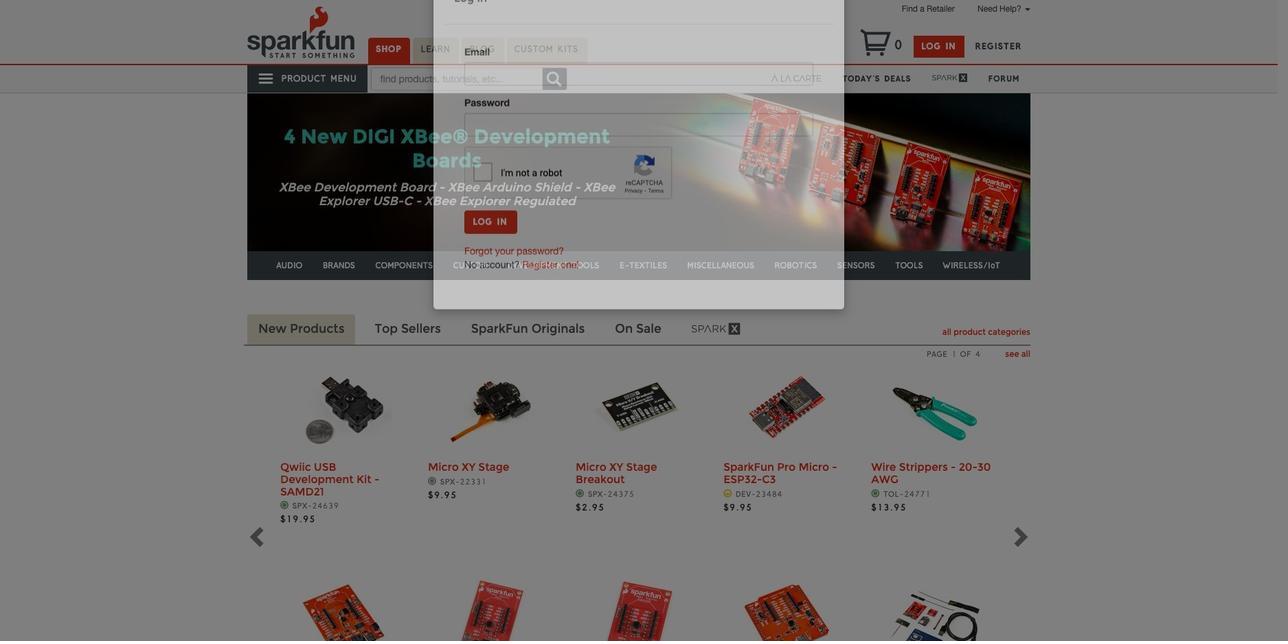 Task type: vqa. For each thing, say whether or not it's contained in the screenshot.
text field
no



Task type: locate. For each thing, give the bounding box(es) containing it.
micro xy stage breakout image
[[591, 361, 687, 457]]

2 horizontal spatial in stock image
[[871, 490, 880, 498]]

None email field
[[464, 81, 814, 105]]

form
[[464, 64, 814, 253]]

0 vertical spatial in stock image
[[428, 477, 437, 486]]

in stock image for micro xy stage 'image'
[[428, 477, 437, 486]]

None submit
[[464, 230, 517, 253]]

1 horizontal spatial in stock image
[[428, 477, 437, 486]]

list box
[[280, 349, 998, 642]]

0 horizontal spatial in stock image
[[280, 502, 289, 510]]

1 vertical spatial in stock image
[[871, 490, 880, 498]]

None password field
[[464, 132, 814, 155]]

qwiic usb development kit - samd21 image
[[295, 361, 392, 457]]

sparkfun digi xbee® explorer regulated image
[[591, 574, 687, 642]]

2 vertical spatial in stock image
[[280, 502, 289, 510]]

wire strippers - 20-30 awg image
[[886, 361, 983, 457]]

sparkfun pro micro - esp32-c3 image
[[739, 361, 835, 457]]

in stock image for wire strippers - 20-30 awg image
[[871, 490, 880, 498]]

in stock image for qwiic usb development kit - samd21 image
[[280, 502, 289, 510]]

in stock image
[[428, 477, 437, 486], [871, 490, 880, 498], [280, 502, 289, 510]]



Task type: describe. For each thing, give the bounding box(es) containing it.
only 4 left! image
[[724, 490, 733, 498]]

sparkfun digi xbee® arduino shield - usb-c (qwiic) image
[[739, 574, 835, 642]]

sparkfun digi xbee® explorer usb-c image
[[443, 574, 539, 642]]

micro xy stage image
[[443, 361, 539, 457]]

in stock image
[[576, 490, 585, 498]]

sparkfun digi xbee® development board image
[[295, 574, 392, 642]]

find products, tutorials, etc... text field
[[371, 67, 543, 91]]

sparkfun digi xbee® kit image
[[886, 574, 983, 642]]



